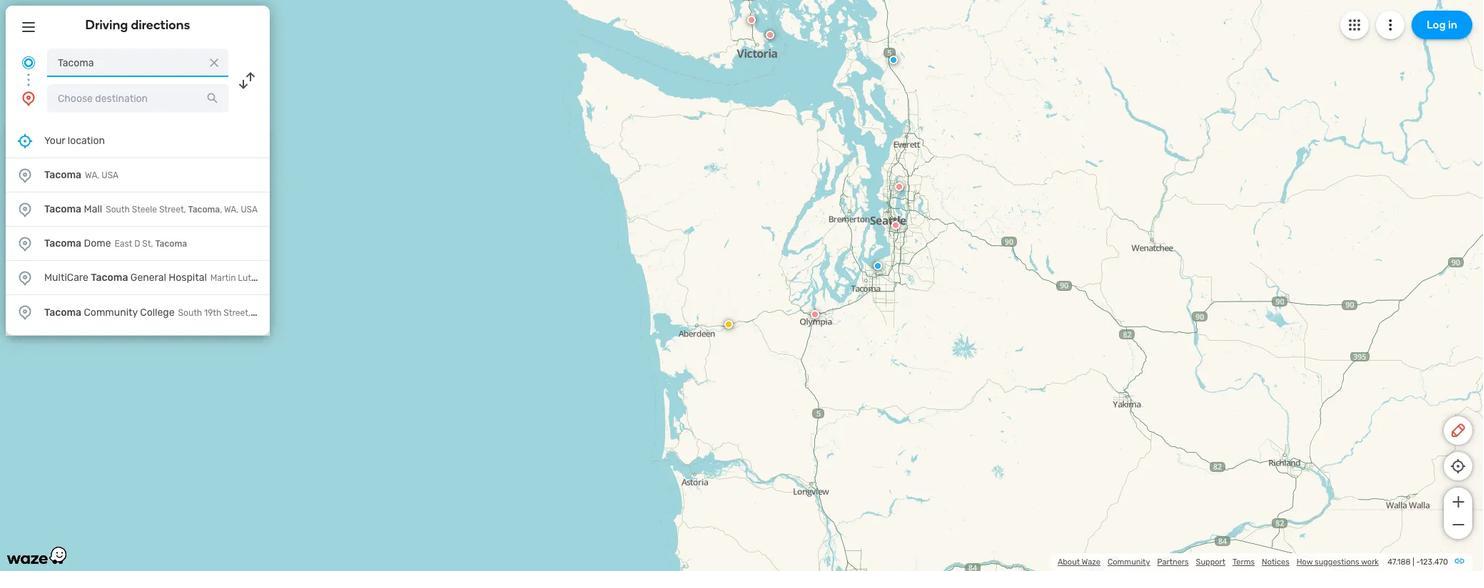 Task type: describe. For each thing, give the bounding box(es) containing it.
driving
[[85, 17, 128, 33]]

123.470
[[1420, 558, 1449, 568]]

how
[[1297, 558, 1313, 568]]

5 option from the top
[[6, 296, 270, 330]]

support link
[[1196, 558, 1226, 568]]

-
[[1417, 558, 1420, 568]]

driving directions
[[85, 17, 190, 33]]

notices link
[[1262, 558, 1290, 568]]

about waze community partners support terms notices how suggestions work
[[1058, 558, 1380, 568]]

community link
[[1108, 558, 1151, 568]]

link image
[[1454, 556, 1466, 568]]

community
[[1108, 558, 1151, 568]]

2 horizontal spatial road closed image
[[895, 183, 904, 191]]

1 vertical spatial road closed image
[[766, 31, 775, 39]]

|
[[1413, 558, 1415, 568]]

1 vertical spatial road closed image
[[811, 311, 820, 319]]

47.188 | -123.470
[[1388, 558, 1449, 568]]

support
[[1196, 558, 1226, 568]]

x image
[[207, 56, 221, 70]]

directions
[[131, 17, 190, 33]]

zoom in image
[[1450, 494, 1468, 511]]

work
[[1362, 558, 1380, 568]]

terms link
[[1233, 558, 1255, 568]]

4 option from the top
[[6, 261, 270, 296]]

pencil image
[[1450, 423, 1467, 440]]

2 option from the top
[[6, 193, 270, 227]]

3 option from the top
[[6, 227, 270, 261]]

police image
[[890, 56, 898, 64]]

about waze link
[[1058, 558, 1101, 568]]

partners link
[[1158, 558, 1189, 568]]



Task type: locate. For each thing, give the bounding box(es) containing it.
waze
[[1082, 558, 1101, 568]]

partners
[[1158, 558, 1189, 568]]

notices
[[1262, 558, 1290, 568]]

0 horizontal spatial road closed image
[[748, 16, 756, 24]]

location image
[[20, 90, 37, 107], [16, 167, 34, 184], [16, 201, 34, 218], [16, 235, 34, 252], [16, 270, 34, 287]]

1 horizontal spatial road closed image
[[892, 221, 900, 230]]

0 vertical spatial road closed image
[[748, 16, 756, 24]]

0 horizontal spatial road closed image
[[811, 311, 820, 319]]

47.188
[[1388, 558, 1411, 568]]

1 horizontal spatial road closed image
[[766, 31, 775, 39]]

about
[[1058, 558, 1080, 568]]

how suggestions work link
[[1297, 558, 1380, 568]]

road closed image
[[748, 16, 756, 24], [766, 31, 775, 39], [895, 183, 904, 191]]

recenter image
[[16, 132, 34, 150]]

location image
[[16, 304, 34, 321]]

list box
[[6, 124, 270, 336]]

current location image
[[20, 54, 37, 71]]

2 vertical spatial road closed image
[[895, 183, 904, 191]]

suggestions
[[1315, 558, 1360, 568]]

Choose destination text field
[[47, 84, 228, 113]]

1 option from the top
[[6, 159, 270, 193]]

Choose starting point text field
[[47, 49, 228, 77]]

hazard image
[[725, 321, 733, 329]]

road closed image
[[892, 221, 900, 230], [811, 311, 820, 319]]

option
[[6, 159, 270, 193], [6, 193, 270, 227], [6, 227, 270, 261], [6, 261, 270, 296], [6, 296, 270, 330]]

0 vertical spatial road closed image
[[892, 221, 900, 230]]

terms
[[1233, 558, 1255, 568]]

police image
[[874, 262, 883, 271]]

zoom out image
[[1450, 517, 1468, 534]]



Task type: vqa. For each thing, say whether or not it's contained in the screenshot.
USE
no



